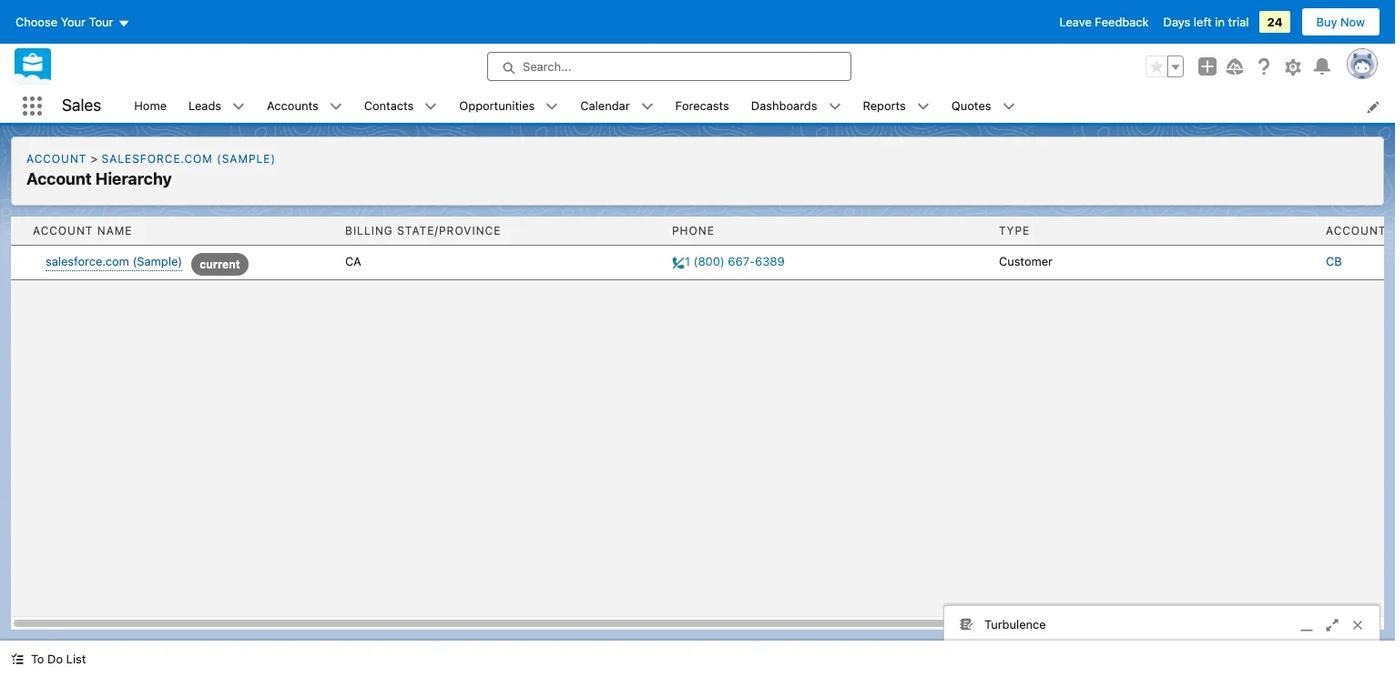 Task type: vqa. For each thing, say whether or not it's contained in the screenshot.
Forecasts at the top
yes



Task type: locate. For each thing, give the bounding box(es) containing it.
reports list item
[[852, 89, 941, 123]]

0 vertical spatial (sample)
[[217, 152, 276, 166]]

buy now
[[1317, 15, 1366, 29]]

text default image inside contacts list item
[[425, 101, 438, 113]]

hierarchy
[[95, 169, 172, 189]]

ca
[[345, 254, 361, 269]]

text default image right contacts
[[425, 101, 438, 113]]

list containing home
[[123, 89, 1396, 123]]

forecasts
[[676, 98, 730, 113]]

search... button
[[487, 52, 852, 81]]

salesforce.com up hierarchy
[[102, 152, 213, 166]]

3 text default image from the left
[[917, 101, 930, 113]]

text default image left reports link
[[829, 101, 841, 113]]

salesforce.com (sample) inside row
[[46, 254, 182, 269]]

salesforce.com (sample) link down name
[[46, 253, 182, 272]]

1 text default image from the left
[[232, 101, 245, 113]]

choose
[[15, 15, 57, 29]]

account hierarchy
[[26, 169, 172, 189]]

contacts
[[364, 98, 414, 113]]

2 text default image from the left
[[330, 101, 342, 113]]

text default image left to
[[11, 654, 24, 666]]

account up account hierarchy
[[26, 152, 87, 166]]

feedback
[[1096, 15, 1149, 29]]

contacts link
[[353, 89, 425, 123]]

account
[[26, 152, 87, 166], [26, 169, 92, 189], [33, 224, 93, 237], [1327, 224, 1387, 237]]

name
[[97, 224, 133, 237]]

text default image right calendar
[[641, 101, 654, 113]]

quotes link
[[941, 89, 1003, 123]]

buy
[[1317, 15, 1338, 29]]

text default image inside to do list button
[[11, 654, 24, 666]]

24
[[1268, 15, 1283, 29]]

leads list item
[[178, 89, 256, 123]]

1 vertical spatial salesforce.com (sample) link
[[46, 253, 182, 272]]

1 vertical spatial (sample)
[[133, 254, 182, 269]]

salesforce.com (sample) link down the leads link
[[94, 152, 283, 166]]

text default image for contacts
[[425, 101, 438, 113]]

dashboards
[[752, 98, 818, 113]]

account down account link
[[26, 169, 92, 189]]

salesforce.com down account name
[[46, 254, 129, 269]]

text default image right quotes
[[1003, 101, 1016, 113]]

account name
[[33, 224, 133, 237]]

text default image for accounts
[[330, 101, 342, 113]]

(sample)
[[217, 152, 276, 166], [133, 254, 182, 269]]

account left name
[[33, 224, 93, 237]]

1 vertical spatial salesforce.com (sample)
[[46, 254, 182, 269]]

text default image
[[232, 101, 245, 113], [330, 101, 342, 113], [917, 101, 930, 113], [1003, 101, 1016, 113]]

salesforce.com (sample)
[[102, 152, 276, 166], [46, 254, 182, 269]]

sales
[[62, 96, 101, 115]]

salesforce.com (sample) down the leads link
[[102, 152, 276, 166]]

text default image for calendar
[[641, 101, 654, 113]]

days left in trial
[[1164, 15, 1250, 29]]

(sample) down "leads" list item
[[217, 152, 276, 166]]

salesforce.com (sample) down name
[[46, 254, 182, 269]]

text default image down search...
[[546, 101, 559, 113]]

text default image for leads
[[232, 101, 245, 113]]

text default image right the accounts
[[330, 101, 342, 113]]

list
[[123, 89, 1396, 123]]

accounts
[[267, 98, 319, 113]]

leave feedback
[[1060, 15, 1149, 29]]

group
[[1146, 56, 1185, 77]]

phone
[[672, 224, 715, 237]]

to do list
[[31, 652, 86, 667]]

calendar
[[581, 98, 630, 113]]

text default image inside the reports list item
[[917, 101, 930, 113]]

customer
[[1000, 254, 1053, 269]]

choose your tour
[[15, 15, 113, 29]]

leave
[[1060, 15, 1092, 29]]

contacts list item
[[353, 89, 449, 123]]

buy now button
[[1302, 7, 1381, 36]]

(sample) inside row
[[133, 254, 182, 269]]

4 text default image from the left
[[1003, 101, 1016, 113]]

text default image
[[425, 101, 438, 113], [546, 101, 559, 113], [641, 101, 654, 113], [829, 101, 841, 113], [11, 654, 24, 666]]

0 horizontal spatial (sample)
[[133, 254, 182, 269]]

text default image right leads
[[232, 101, 245, 113]]

0 vertical spatial salesforce.com (sample)
[[102, 152, 276, 166]]

text default image inside the opportunities list item
[[546, 101, 559, 113]]

quotes
[[952, 98, 992, 113]]

to
[[31, 652, 44, 667]]

(sample) down name
[[133, 254, 182, 269]]

text default image inside calendar list item
[[641, 101, 654, 113]]

row
[[11, 246, 1396, 279]]

1 vertical spatial salesforce.com
[[46, 254, 129, 269]]

cb link
[[1327, 254, 1343, 269]]

account left o
[[1327, 224, 1387, 237]]

account for account name
[[33, 224, 93, 237]]

text default image inside accounts list item
[[330, 101, 342, 113]]

salesforce.com
[[102, 152, 213, 166], [46, 254, 129, 269]]

text default image inside "leads" list item
[[232, 101, 245, 113]]

salesforce.com (sample) link
[[94, 152, 283, 166], [46, 253, 182, 272]]

to do list button
[[0, 641, 97, 678]]

o
[[1391, 224, 1396, 237]]

text default image inside the quotes list item
[[1003, 101, 1016, 113]]

account for account link
[[26, 152, 87, 166]]

text default image inside dashboards list item
[[829, 101, 841, 113]]

opportunities list item
[[449, 89, 570, 123]]

1 horizontal spatial (sample)
[[217, 152, 276, 166]]

calendar list item
[[570, 89, 665, 123]]

text default image right reports
[[917, 101, 930, 113]]



Task type: describe. For each thing, give the bounding box(es) containing it.
text default image for quotes
[[1003, 101, 1016, 113]]

billing state/province
[[345, 224, 501, 237]]

dashboards link
[[741, 89, 829, 123]]

choose your tour button
[[15, 7, 131, 36]]

account for account hierarchy
[[26, 169, 92, 189]]

reports link
[[852, 89, 917, 123]]

in
[[1216, 15, 1225, 29]]

current
[[200, 257, 240, 271]]

account for account o
[[1327, 224, 1387, 237]]

text default image for opportunities
[[546, 101, 559, 113]]

type
[[1000, 224, 1031, 237]]

text default image for reports
[[917, 101, 930, 113]]

row containing salesforce.com (sample)
[[11, 246, 1396, 279]]

opportunities link
[[449, 89, 546, 123]]

salesforce.com inside row
[[46, 254, 129, 269]]

calendar link
[[570, 89, 641, 123]]

state/province
[[397, 224, 501, 237]]

search...
[[523, 59, 572, 74]]

turbulence
[[985, 617, 1047, 632]]

quotes list item
[[941, 89, 1026, 123]]

leads link
[[178, 89, 232, 123]]

0 vertical spatial salesforce.com
[[102, 152, 213, 166]]

accounts link
[[256, 89, 330, 123]]

text default image for dashboards
[[829, 101, 841, 113]]

home link
[[123, 89, 178, 123]]

dashboards list item
[[741, 89, 852, 123]]

account o
[[1327, 224, 1396, 237]]

accounts list item
[[256, 89, 353, 123]]

home
[[134, 98, 167, 113]]

reports
[[863, 98, 906, 113]]

leave feedback link
[[1060, 15, 1149, 29]]

opportunities
[[460, 98, 535, 113]]

days
[[1164, 15, 1191, 29]]

billing
[[345, 224, 393, 237]]

tour
[[89, 15, 113, 29]]

your
[[61, 15, 86, 29]]

do
[[47, 652, 63, 667]]

trial
[[1229, 15, 1250, 29]]

0 vertical spatial salesforce.com (sample) link
[[94, 152, 283, 166]]

list
[[66, 652, 86, 667]]

leads
[[189, 98, 222, 113]]

now
[[1341, 15, 1366, 29]]

left
[[1194, 15, 1213, 29]]

account link
[[26, 152, 94, 166]]

forecasts link
[[665, 89, 741, 123]]

cb
[[1327, 254, 1343, 269]]



